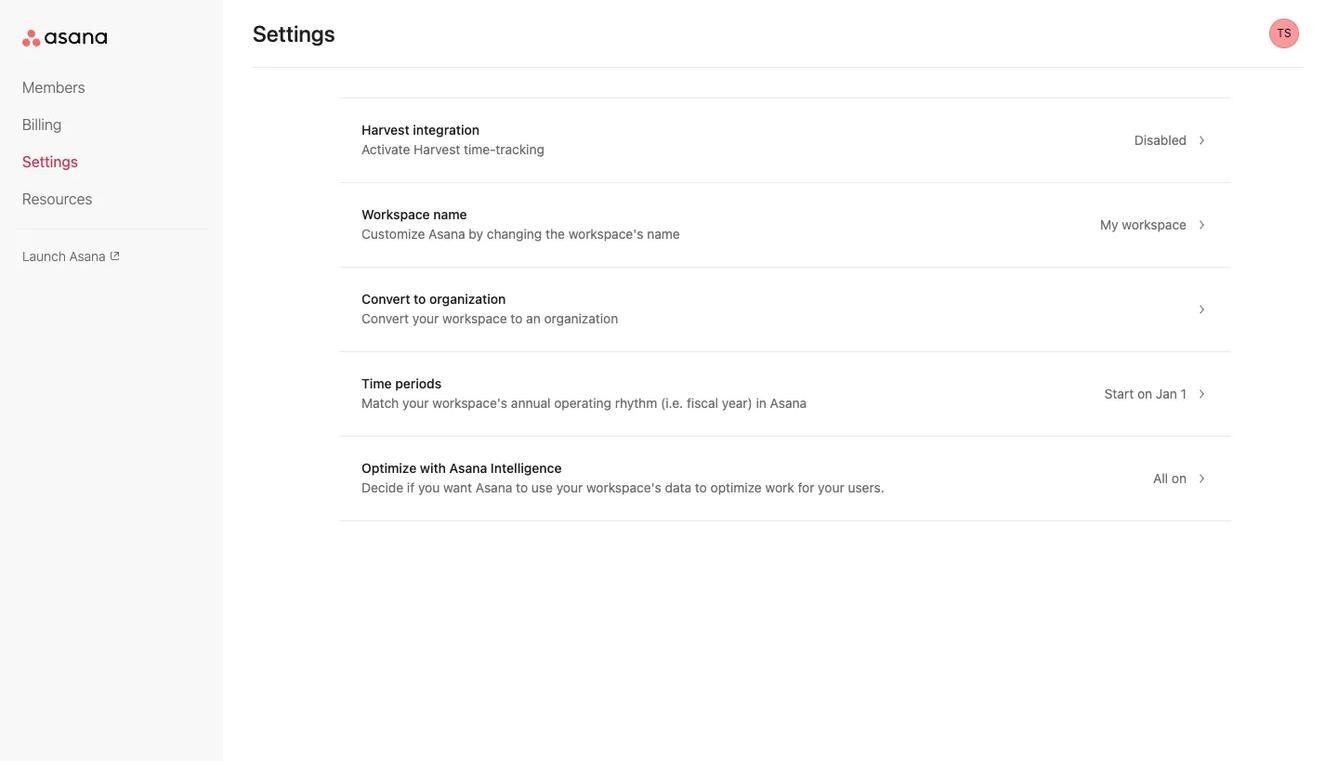Task type: describe. For each thing, give the bounding box(es) containing it.
launch asana link
[[22, 248, 201, 264]]

settings link
[[22, 151, 201, 173]]

by
[[469, 226, 483, 242]]

1 horizontal spatial name
[[647, 226, 680, 242]]

ts
[[1278, 26, 1292, 40]]

to left the 'an'
[[511, 310, 523, 326]]

with
[[420, 460, 446, 476]]

asana inside the workspace name customize asana by changing the workspace's name
[[429, 226, 465, 242]]

fiscal
[[687, 395, 719, 411]]

resources
[[22, 191, 92, 207]]

0 vertical spatial name
[[433, 206, 467, 222]]

to right data
[[695, 480, 707, 495]]

my workspace
[[1101, 217, 1187, 232]]

1 horizontal spatial organization
[[544, 310, 618, 326]]

time
[[362, 376, 392, 391]]

workspace's inside the workspace name customize asana by changing the workspace's name
[[569, 226, 644, 242]]

use
[[532, 480, 553, 495]]

workspace
[[362, 206, 430, 222]]

operating
[[554, 395, 612, 411]]

if
[[407, 480, 415, 495]]

0 vertical spatial organization
[[430, 291, 506, 307]]

to down customize
[[414, 291, 426, 307]]

1 convert from the top
[[362, 291, 410, 307]]

work
[[766, 480, 795, 495]]

1
[[1181, 386, 1187, 402]]

year)
[[722, 395, 753, 411]]

for
[[798, 480, 815, 495]]

in
[[756, 395, 767, 411]]

customize
[[362, 226, 425, 242]]

the
[[546, 226, 565, 242]]

0 vertical spatial harvest
[[362, 122, 410, 138]]

on for start
[[1138, 386, 1153, 402]]

workspace's inside time periods match your workspace's annual operating rhythm (i.e. fiscal year) in asana
[[433, 395, 508, 411]]

users.
[[848, 480, 885, 495]]

1 horizontal spatial harvest
[[414, 141, 460, 157]]

convert to organization convert your workspace to an organization
[[362, 291, 618, 326]]

integration
[[413, 122, 480, 138]]

you
[[418, 480, 440, 495]]

members
[[22, 79, 85, 96]]

start
[[1105, 386, 1134, 402]]

optimize
[[362, 460, 417, 476]]

workspace inside convert to organization convert your workspace to an organization
[[443, 310, 507, 326]]

optimize with asana intelligence decide if you want asana to use your workspace's data to optimize work for your users.
[[362, 460, 885, 495]]

an
[[526, 310, 541, 326]]

billing link
[[22, 113, 201, 136]]

changing
[[487, 226, 542, 242]]

your inside time periods match your workspace's annual operating rhythm (i.e. fiscal year) in asana
[[403, 395, 429, 411]]

your right use
[[557, 480, 583, 495]]



Task type: locate. For each thing, give the bounding box(es) containing it.
0 horizontal spatial name
[[433, 206, 467, 222]]

settings
[[253, 20, 335, 46], [22, 153, 78, 170]]

periods
[[395, 376, 442, 391]]

annual
[[511, 395, 551, 411]]

match
[[362, 395, 399, 411]]

asana left "by" at the left
[[429, 226, 465, 242]]

workspace's down periods
[[433, 395, 508, 411]]

workspace's inside the optimize with asana intelligence decide if you want asana to use your workspace's data to optimize work for your users.
[[587, 480, 662, 495]]

1 vertical spatial convert
[[362, 310, 409, 326]]

convert up time
[[362, 310, 409, 326]]

organization down "by" at the left
[[430, 291, 506, 307]]

launch
[[22, 248, 66, 264]]

workspace name customize asana by changing the workspace's name
[[362, 206, 680, 242]]

organization
[[430, 291, 506, 307], [544, 310, 618, 326]]

1 horizontal spatial workspace
[[1122, 217, 1187, 232]]

1 horizontal spatial settings
[[253, 20, 335, 46]]

your right for
[[818, 480, 845, 495]]

harvest integration activate harvest time-tracking
[[362, 122, 545, 157]]

1 vertical spatial harvest
[[414, 141, 460, 157]]

1 vertical spatial on
[[1172, 470, 1187, 486]]

asana
[[429, 226, 465, 242], [69, 248, 106, 264], [770, 395, 807, 411], [450, 460, 487, 476], [476, 480, 513, 495]]

asana right want
[[476, 480, 513, 495]]

to
[[414, 291, 426, 307], [511, 310, 523, 326], [516, 480, 528, 495], [695, 480, 707, 495]]

1 horizontal spatial on
[[1172, 470, 1187, 486]]

rhythm
[[615, 395, 658, 411]]

harvest
[[362, 122, 410, 138], [414, 141, 460, 157]]

1 vertical spatial organization
[[544, 310, 618, 326]]

workspace's left data
[[587, 480, 662, 495]]

your up periods
[[413, 310, 439, 326]]

1 vertical spatial name
[[647, 226, 680, 242]]

all on
[[1154, 470, 1187, 486]]

2 vertical spatial workspace's
[[587, 480, 662, 495]]

time-
[[464, 141, 496, 157]]

data
[[665, 480, 692, 495]]

asana inside time periods match your workspace's annual operating rhythm (i.e. fiscal year) in asana
[[770, 395, 807, 411]]

1 vertical spatial workspace
[[443, 310, 507, 326]]

0 vertical spatial convert
[[362, 291, 410, 307]]

start on jan 1
[[1105, 386, 1187, 402]]

my
[[1101, 217, 1119, 232]]

your inside convert to organization convert your workspace to an organization
[[413, 310, 439, 326]]

on right all at bottom
[[1172, 470, 1187, 486]]

workspace right my
[[1122, 217, 1187, 232]]

convert down customize
[[362, 291, 410, 307]]

your down periods
[[403, 395, 429, 411]]

on left jan
[[1138, 386, 1153, 402]]

tracking
[[496, 141, 545, 157]]

0 horizontal spatial settings
[[22, 153, 78, 170]]

settings inside settings 'link'
[[22, 153, 78, 170]]

name
[[433, 206, 467, 222], [647, 226, 680, 242]]

0 vertical spatial workspace
[[1122, 217, 1187, 232]]

launch asana
[[22, 248, 106, 264]]

0 horizontal spatial harvest
[[362, 122, 410, 138]]

workspace left the 'an'
[[443, 310, 507, 326]]

intelligence
[[491, 460, 562, 476]]

all
[[1154, 470, 1169, 486]]

members link
[[22, 76, 201, 99]]

jan
[[1156, 386, 1178, 402]]

to down intelligence
[[516, 480, 528, 495]]

1 vertical spatial workspace's
[[433, 395, 508, 411]]

resources link
[[22, 188, 201, 210]]

on for all
[[1172, 470, 1187, 486]]

0 vertical spatial workspace's
[[569, 226, 644, 242]]

0 horizontal spatial workspace
[[443, 310, 507, 326]]

asana right in
[[770, 395, 807, 411]]

disabled
[[1135, 132, 1187, 148]]

decide
[[362, 480, 404, 495]]

workspace's
[[569, 226, 644, 242], [433, 395, 508, 411], [587, 480, 662, 495]]

workspace
[[1122, 217, 1187, 232], [443, 310, 507, 326]]

asana right launch
[[69, 248, 106, 264]]

convert
[[362, 291, 410, 307], [362, 310, 409, 326]]

0 horizontal spatial organization
[[430, 291, 506, 307]]

0 horizontal spatial on
[[1138, 386, 1153, 402]]

asana up want
[[450, 460, 487, 476]]

activate
[[362, 141, 410, 157]]

harvest up activate
[[362, 122, 410, 138]]

0 vertical spatial on
[[1138, 386, 1153, 402]]

on
[[1138, 386, 1153, 402], [1172, 470, 1187, 486]]

2 convert from the top
[[362, 310, 409, 326]]

time periods match your workspace's annual operating rhythm (i.e. fiscal year) in asana
[[362, 376, 807, 411]]

want
[[443, 480, 472, 495]]

(i.e.
[[661, 395, 683, 411]]

your
[[413, 310, 439, 326], [403, 395, 429, 411], [557, 480, 583, 495], [818, 480, 845, 495]]

workspace's right the
[[569, 226, 644, 242]]

0 vertical spatial settings
[[253, 20, 335, 46]]

organization right the 'an'
[[544, 310, 618, 326]]

harvest down 'integration'
[[414, 141, 460, 157]]

optimize
[[711, 480, 762, 495]]

1 vertical spatial settings
[[22, 153, 78, 170]]

billing
[[22, 116, 62, 133]]



Task type: vqa. For each thing, say whether or not it's contained in the screenshot.
8 to the top
no



